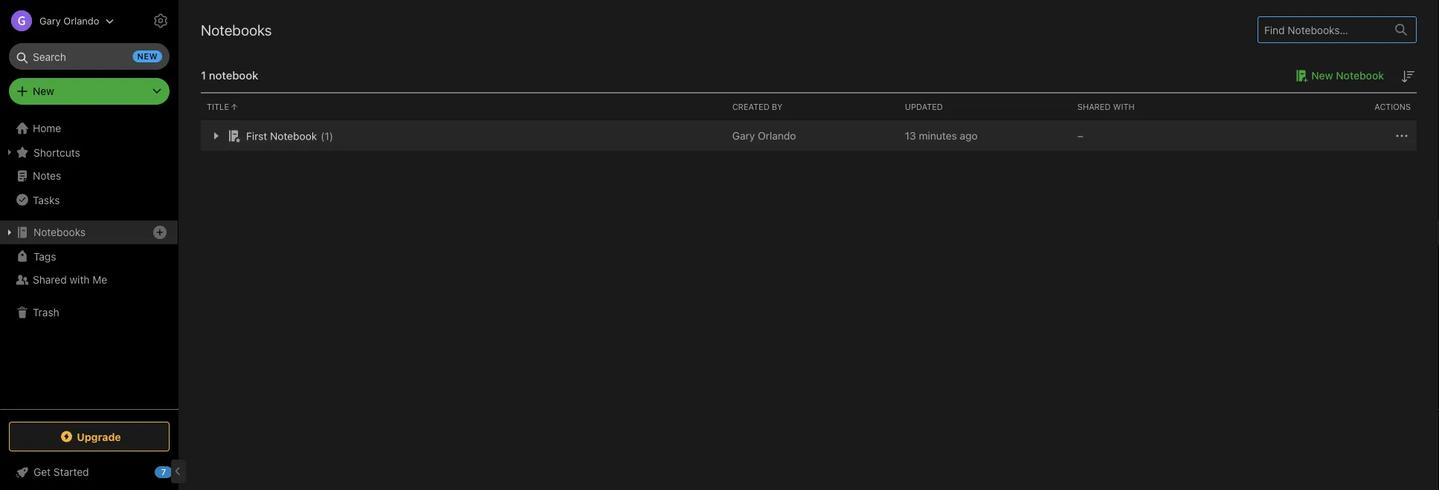 Task type: describe. For each thing, give the bounding box(es) containing it.
13
[[905, 130, 916, 142]]

Find Notebooks… text field
[[1258, 18, 1386, 42]]

shared with me link
[[0, 269, 178, 292]]

title button
[[201, 94, 726, 120]]

tags
[[33, 250, 56, 263]]

1 horizontal spatial notebooks
[[201, 21, 272, 38]]

home
[[33, 122, 61, 135]]

new for new notebook
[[1311, 70, 1333, 82]]

row group inside notebooks element
[[201, 121, 1417, 151]]

me
[[92, 274, 107, 286]]

Sort field
[[1399, 67, 1417, 86]]

trash link
[[0, 301, 178, 325]]

upgrade
[[77, 431, 121, 443]]

notebooks element
[[179, 0, 1439, 491]]

trash
[[33, 307, 59, 319]]

7
[[161, 468, 166, 478]]

actions
[[1375, 102, 1411, 112]]

expand notebooks image
[[4, 227, 16, 239]]

shared with
[[1078, 102, 1135, 112]]

sort options image
[[1399, 68, 1417, 86]]

actions button
[[1244, 94, 1417, 120]]

shared with button
[[1072, 94, 1244, 120]]

notebook
[[209, 69, 258, 82]]

first notebook ( 1 )
[[246, 130, 333, 142]]

created by
[[732, 102, 783, 112]]

orlando inside field
[[63, 15, 99, 26]]

with
[[70, 274, 90, 286]]

new notebook
[[1311, 70, 1384, 82]]

Search text field
[[19, 43, 159, 70]]

ago
[[960, 130, 978, 142]]

new button
[[9, 78, 170, 105]]

get
[[33, 467, 51, 479]]

minutes
[[919, 130, 957, 142]]

new
[[137, 52, 158, 61]]



Task type: locate. For each thing, give the bounding box(es) containing it.
0 horizontal spatial new
[[33, 85, 54, 97]]

tree
[[0, 117, 179, 409]]

with
[[1113, 102, 1135, 112]]

1 horizontal spatial orlando
[[758, 130, 796, 142]]

0 vertical spatial gary orlando
[[39, 15, 99, 26]]

notebook left the (
[[270, 130, 317, 142]]

gary
[[39, 15, 61, 26], [732, 130, 755, 142]]

1
[[201, 69, 206, 82], [325, 130, 329, 142]]

1 notebook
[[201, 69, 258, 82]]

1 vertical spatial notebook
[[270, 130, 317, 142]]

notes link
[[0, 164, 178, 188]]

orlando up search text field
[[63, 15, 99, 26]]

row group containing gary orlando
[[201, 121, 1417, 151]]

1 horizontal spatial gary orlando
[[732, 130, 796, 142]]

1 vertical spatial gary
[[732, 130, 755, 142]]

gary orlando inside first notebook row
[[732, 130, 796, 142]]

first
[[246, 130, 267, 142]]

notebook inside row
[[270, 130, 317, 142]]

created
[[732, 102, 770, 112]]

gary down created on the right top of page
[[732, 130, 755, 142]]

created by button
[[726, 94, 899, 120]]

1 vertical spatial orlando
[[758, 130, 796, 142]]

started
[[53, 467, 89, 479]]

shared with me
[[33, 274, 107, 286]]

new search field
[[19, 43, 162, 70]]

new inside new notebook button
[[1311, 70, 1333, 82]]

new
[[1311, 70, 1333, 82], [33, 85, 54, 97]]

new notebook button
[[1291, 67, 1384, 85]]

notebooks up tags
[[33, 226, 86, 239]]

arrow image
[[207, 127, 225, 145]]

shortcuts button
[[0, 141, 178, 164]]

1 horizontal spatial 1
[[325, 130, 329, 142]]

gary orlando down created by
[[732, 130, 796, 142]]

gary inside first notebook row
[[732, 130, 755, 142]]

–
[[1078, 130, 1084, 142]]

0 horizontal spatial notebook
[[270, 130, 317, 142]]

orlando inside first notebook row
[[758, 130, 796, 142]]

0 vertical spatial notebooks
[[201, 21, 272, 38]]

gary inside field
[[39, 15, 61, 26]]

new inside new popup button
[[33, 85, 54, 97]]

0 horizontal spatial gary
[[39, 15, 61, 26]]

0 vertical spatial notebook
[[1336, 70, 1384, 82]]

0 horizontal spatial orlando
[[63, 15, 99, 26]]

more actions image
[[1393, 127, 1411, 145]]

1 horizontal spatial notebook
[[1336, 70, 1384, 82]]

)
[[329, 130, 333, 142]]

notebook inside button
[[1336, 70, 1384, 82]]

13 minutes ago
[[905, 130, 978, 142]]

notes
[[33, 170, 61, 182]]

1 right first
[[325, 130, 329, 142]]

upgrade button
[[9, 422, 170, 452]]

Account field
[[0, 6, 114, 36]]

new up the actions button
[[1311, 70, 1333, 82]]

updated
[[905, 102, 943, 112]]

0 vertical spatial new
[[1311, 70, 1333, 82]]

tasks button
[[0, 188, 178, 212]]

notebooks
[[201, 21, 272, 38], [33, 226, 86, 239]]

1 vertical spatial gary orlando
[[732, 130, 796, 142]]

shared
[[33, 274, 67, 286]]

new for new
[[33, 85, 54, 97]]

0 vertical spatial orlando
[[63, 15, 99, 26]]

0 vertical spatial gary
[[39, 15, 61, 26]]

1 left notebook
[[201, 69, 206, 82]]

notebook for new
[[1336, 70, 1384, 82]]

gary orlando up search text field
[[39, 15, 99, 26]]

tags button
[[0, 245, 178, 269]]

notebooks up notebook
[[201, 21, 272, 38]]

(
[[321, 130, 325, 142]]

get started
[[33, 467, 89, 479]]

by
[[772, 102, 783, 112]]

click to collapse image
[[173, 463, 184, 481]]

orlando
[[63, 15, 99, 26], [758, 130, 796, 142]]

new up home
[[33, 85, 54, 97]]

first notebook row
[[201, 121, 1417, 151]]

0 horizontal spatial notebooks
[[33, 226, 86, 239]]

tasks
[[33, 194, 60, 206]]

orlando down by
[[758, 130, 796, 142]]

0 horizontal spatial gary orlando
[[39, 15, 99, 26]]

title
[[207, 102, 229, 112]]

settings image
[[152, 12, 170, 30]]

0 vertical spatial 1
[[201, 69, 206, 82]]

0 horizontal spatial 1
[[201, 69, 206, 82]]

notebooks link
[[0, 221, 178, 245]]

updated button
[[899, 94, 1072, 120]]

1 vertical spatial new
[[33, 85, 54, 97]]

notebook
[[1336, 70, 1384, 82], [270, 130, 317, 142]]

row group
[[201, 121, 1417, 151]]

home link
[[0, 117, 179, 141]]

notebook up the actions button
[[1336, 70, 1384, 82]]

gary orlando inside field
[[39, 15, 99, 26]]

1 horizontal spatial gary
[[732, 130, 755, 142]]

1 inside first notebook row
[[325, 130, 329, 142]]

tree containing home
[[0, 117, 179, 409]]

Help and Learning task checklist field
[[0, 461, 179, 485]]

1 vertical spatial notebooks
[[33, 226, 86, 239]]

gary orlando
[[39, 15, 99, 26], [732, 130, 796, 142]]

notebook for first
[[270, 130, 317, 142]]

More actions field
[[1393, 127, 1411, 145]]

1 vertical spatial 1
[[325, 130, 329, 142]]

1 horizontal spatial new
[[1311, 70, 1333, 82]]

shortcuts
[[33, 146, 80, 159]]

gary up search text field
[[39, 15, 61, 26]]

shared
[[1078, 102, 1111, 112]]



Task type: vqa. For each thing, say whether or not it's contained in the screenshot.
HOME 'link'
yes



